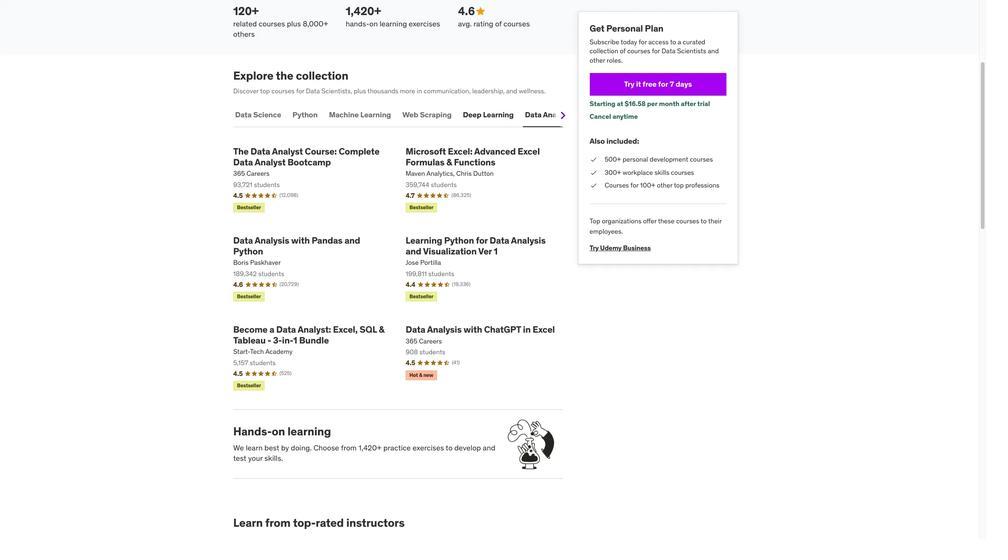 Task type: locate. For each thing, give the bounding box(es) containing it.
1 vertical spatial in
[[523, 324, 531, 335]]

to right access
[[671, 38, 677, 46]]

data inside learning python for data analysis and visualization ver 1 jose portilla 199,811 students
[[490, 235, 510, 246]]

1 horizontal spatial 1
[[494, 245, 498, 257]]

0 horizontal spatial in
[[417, 87, 422, 95]]

1 inside become a data analyst: excel, sql & tableau - 3-in-1 bundle start-tech academy 5,157 students
[[294, 335, 297, 346]]

1 horizontal spatial 4.6
[[458, 4, 475, 18]]

portilla
[[421, 259, 441, 267]]

1 horizontal spatial on
[[370, 19, 378, 28]]

learning down the leadership,
[[483, 110, 514, 119]]

analysis for data analysis with chatgpt in excel 365 careers 908 students
[[427, 324, 462, 335]]

learning
[[380, 19, 407, 28], [288, 424, 331, 439]]

analyst:
[[298, 324, 331, 335]]

4.5 down the 93,721 in the left top of the page
[[233, 191, 243, 200]]

1,420+ left practice on the left bottom of the page
[[359, 443, 382, 452]]

other down "skills"
[[658, 181, 673, 190]]

7
[[670, 79, 675, 89]]

try left the udemy
[[590, 244, 599, 252]]

hot & new
[[410, 372, 434, 378]]

4.6 down 189,342
[[233, 280, 243, 289]]

1 horizontal spatial try
[[625, 79, 635, 89]]

a left curated
[[679, 38, 682, 46]]

86325 reviews element
[[452, 192, 471, 199]]

525 reviews element
[[280, 370, 292, 377]]

0 vertical spatial to
[[671, 38, 677, 46]]

curated
[[684, 38, 706, 46]]

bestseller down 4.4
[[410, 293, 434, 300]]

189,342
[[233, 270, 257, 278]]

0 vertical spatial with
[[291, 235, 310, 246]]

the data analyst course: complete data analyst bootcamp 365 careers 93,721 students
[[233, 146, 380, 189]]

1 vertical spatial on
[[272, 424, 285, 439]]

analysis inside data analysis with chatgpt in excel 365 careers 908 students
[[427, 324, 462, 335]]

1 horizontal spatial of
[[621, 47, 626, 55]]

1 horizontal spatial careers
[[419, 337, 442, 345]]

tech
[[250, 348, 264, 356]]

python button
[[291, 104, 320, 126]]

students inside data analysis with pandas and python boris paskhaver 189,342 students
[[259, 270, 284, 278]]

leadership,
[[473, 87, 505, 95]]

careers up the 93,721 in the left top of the page
[[247, 169, 270, 178]]

students down portilla
[[429, 270, 455, 278]]

& right hot
[[419, 372, 423, 378]]

learning down thousands
[[361, 110, 391, 119]]

a left in-
[[270, 324, 275, 335]]

0 horizontal spatial 4.6
[[233, 280, 243, 289]]

data inside button
[[235, 110, 252, 119]]

course:
[[305, 146, 337, 157]]

8,000+
[[303, 19, 328, 28]]

for
[[639, 38, 648, 46], [653, 47, 661, 55], [659, 79, 669, 89], [296, 87, 305, 95], [631, 181, 639, 190], [476, 235, 488, 246]]

2 vertical spatial 4.5
[[233, 369, 243, 378]]

other inside get personal plan subscribe today for access to a curated collection of courses for data scientists and other roles.
[[590, 56, 606, 65]]

with inside data analysis with chatgpt in excel 365 careers 908 students
[[464, 324, 483, 335]]

1 vertical spatial top
[[675, 181, 685, 190]]

0 horizontal spatial 1
[[294, 335, 297, 346]]

careers up new
[[419, 337, 442, 345]]

& right sql
[[379, 324, 385, 335]]

from left top-
[[265, 516, 291, 531]]

365 up the 93,721 in the left top of the page
[[233, 169, 245, 178]]

courses down today
[[628, 47, 651, 55]]

2 horizontal spatial python
[[444, 235, 474, 246]]

0 vertical spatial &
[[447, 156, 452, 168]]

courses for 100+ other top professions
[[605, 181, 720, 190]]

excel inside microsoft excel: advanced excel formulas & functions maven analytics, chris dutton 359,744 students
[[518, 146, 540, 157]]

bestseller for careers
[[237, 204, 261, 211]]

1 vertical spatial a
[[270, 324, 275, 335]]

deep learning button
[[461, 104, 516, 126]]

get personal plan subscribe today for access to a curated collection of courses for data scientists and other roles.
[[590, 23, 720, 65]]

4.6 up avg.
[[458, 4, 475, 18]]

chris
[[457, 169, 472, 178]]

of right rating
[[495, 19, 502, 28]]

365
[[233, 169, 245, 178], [406, 337, 418, 345]]

199,811
[[406, 270, 427, 278]]

anytime
[[613, 112, 639, 121]]

courses right rating
[[504, 19, 530, 28]]

plus left 8,000+
[[287, 19, 301, 28]]

1 horizontal spatial 365
[[406, 337, 418, 345]]

try udemy business link
[[590, 237, 652, 252]]

excel right advanced
[[518, 146, 540, 157]]

and left 'wellness.'
[[507, 87, 518, 95]]

& inside become a data analyst: excel, sql & tableau - 3-in-1 bundle start-tech academy 5,157 students
[[379, 324, 385, 335]]

deep
[[463, 110, 482, 119]]

xsmall image left courses
[[590, 181, 598, 190]]

students inside become a data analyst: excel, sql & tableau - 3-in-1 bundle start-tech academy 5,157 students
[[250, 359, 276, 367]]

skills.
[[265, 454, 283, 463]]

1 horizontal spatial to
[[671, 38, 677, 46]]

0 horizontal spatial of
[[495, 19, 502, 28]]

0 vertical spatial try
[[625, 79, 635, 89]]

other left 'roles.'
[[590, 56, 606, 65]]

0 vertical spatial 1
[[494, 245, 498, 257]]

0 vertical spatial collection
[[590, 47, 619, 55]]

exercises
[[409, 19, 441, 28], [413, 443, 444, 452]]

collection inside get personal plan subscribe today for access to a curated collection of courses for data scientists and other roles.
[[590, 47, 619, 55]]

0 vertical spatial plus
[[287, 19, 301, 28]]

0 horizontal spatial top
[[260, 87, 270, 95]]

0 vertical spatial from
[[341, 443, 357, 452]]

1 vertical spatial excel
[[533, 324, 555, 335]]

per
[[648, 99, 658, 108]]

top
[[260, 87, 270, 95], [675, 181, 685, 190]]

pandas
[[312, 235, 343, 246]]

0 vertical spatial a
[[679, 38, 682, 46]]

top inside explore the collection discover top courses for data scientists, plus thousands more in communication, leadership, and wellness.
[[260, 87, 270, 95]]

learning inside button
[[483, 110, 514, 119]]

4.5 down the 5,157
[[233, 369, 243, 378]]

120+ related courses plus 8,000+ others
[[233, 4, 328, 39]]

thousands
[[368, 87, 399, 95]]

1,420+ up hands-
[[346, 4, 381, 18]]

courses down the
[[272, 87, 295, 95]]

students down analytics,
[[431, 181, 457, 189]]

for inside explore the collection discover top courses for data scientists, plus thousands more in communication, leadership, and wellness.
[[296, 87, 305, 95]]

0 horizontal spatial a
[[270, 324, 275, 335]]

1 horizontal spatial python
[[293, 110, 318, 119]]

1 vertical spatial &
[[379, 324, 385, 335]]

and right develop
[[483, 443, 496, 452]]

from inside the hands-on learning we learn best by doing. choose from 1,420+ practice exercises to develop and test your skills.
[[341, 443, 357, 452]]

learn from top-rated instructors
[[233, 516, 405, 531]]

1 right ver
[[494, 245, 498, 257]]

0 vertical spatial learning
[[380, 19, 407, 28]]

1 vertical spatial 1,420+
[[359, 443, 382, 452]]

0 vertical spatial other
[[590, 56, 606, 65]]

web
[[403, 110, 419, 119]]

100+
[[641, 181, 656, 190]]

1 vertical spatial 4.5
[[406, 359, 415, 367]]

these
[[659, 217, 675, 225]]

0 horizontal spatial collection
[[296, 69, 349, 83]]

1 horizontal spatial top
[[675, 181, 685, 190]]

maven
[[406, 169, 425, 178]]

of down today
[[621, 47, 626, 55]]

in right more
[[417, 87, 422, 95]]

to left develop
[[446, 443, 453, 452]]

bestseller down the 5,157
[[237, 383, 261, 389]]

rated
[[316, 516, 344, 531]]

0 horizontal spatial with
[[291, 235, 310, 246]]

0 vertical spatial 1,420+
[[346, 4, 381, 18]]

1 vertical spatial careers
[[419, 337, 442, 345]]

trial
[[698, 99, 711, 108]]

careers inside data analysis with chatgpt in excel 365 careers 908 students
[[419, 337, 442, 345]]

learning right hands-
[[380, 19, 407, 28]]

xsmall image
[[590, 155, 598, 164]]

top right discover
[[260, 87, 270, 95]]

a inside become a data analyst: excel, sql & tableau - 3-in-1 bundle start-tech academy 5,157 students
[[270, 324, 275, 335]]

analysis right ver
[[511, 235, 546, 246]]

students
[[254, 181, 280, 189], [431, 181, 457, 189], [259, 270, 284, 278], [429, 270, 455, 278], [420, 348, 446, 357], [250, 359, 276, 367]]

0 horizontal spatial on
[[272, 424, 285, 439]]

4.6
[[458, 4, 475, 18], [233, 280, 243, 289]]

0 vertical spatial 4.6
[[458, 4, 475, 18]]

1,420+ hands-on learning exercises
[[346, 4, 441, 28]]

python left ver
[[444, 235, 474, 246]]

top for 100+
[[675, 181, 685, 190]]

$16.58
[[625, 99, 646, 108]]

0 horizontal spatial learning
[[361, 110, 391, 119]]

xsmall image down xsmall icon
[[590, 168, 598, 177]]

bestseller down 189,342
[[237, 293, 261, 300]]

best
[[265, 443, 280, 452]]

learning up portilla
[[406, 235, 443, 246]]

other
[[590, 56, 606, 65], [658, 181, 673, 190]]

1 horizontal spatial collection
[[590, 47, 619, 55]]

courses inside top organizations offer these courses to their employees.
[[677, 217, 700, 225]]

0 horizontal spatial &
[[379, 324, 385, 335]]

exercises right practice on the left bottom of the page
[[413, 443, 444, 452]]

courses inside explore the collection discover top courses for data scientists, plus thousands more in communication, leadership, and wellness.
[[272, 87, 295, 95]]

1 vertical spatial try
[[590, 244, 599, 252]]

0 vertical spatial top
[[260, 87, 270, 95]]

plus left thousands
[[354, 87, 366, 95]]

paskhaver
[[250, 259, 281, 267]]

1 vertical spatial plus
[[354, 87, 366, 95]]

to
[[671, 38, 677, 46], [702, 217, 708, 225], [446, 443, 453, 452]]

excel inside data analysis with chatgpt in excel 365 careers 908 students
[[533, 324, 555, 335]]

learn
[[246, 443, 263, 452]]

2 xsmall image from the top
[[590, 181, 598, 190]]

0 horizontal spatial to
[[446, 443, 453, 452]]

professions
[[686, 181, 720, 190]]

courses right these in the top right of the page
[[677, 217, 700, 225]]

test
[[233, 454, 247, 463]]

students right the 93,721 in the left top of the page
[[254, 181, 280, 189]]

1 vertical spatial other
[[658, 181, 673, 190]]

data analysis with pandas and python boris paskhaver 189,342 students
[[233, 235, 360, 278]]

courses right related
[[259, 19, 285, 28]]

analysis down 'wellness.'
[[543, 110, 572, 119]]

2 vertical spatial to
[[446, 443, 453, 452]]

xsmall image
[[590, 168, 598, 177], [590, 181, 598, 190]]

0 horizontal spatial try
[[590, 244, 599, 252]]

related
[[233, 19, 257, 28]]

exercises inside the hands-on learning we learn best by doing. choose from 1,420+ practice exercises to develop and test your skills.
[[413, 443, 444, 452]]

plus inside 120+ related courses plus 8,000+ others
[[287, 19, 301, 28]]

on inside "1,420+ hands-on learning exercises"
[[370, 19, 378, 28]]

in inside explore the collection discover top courses for data scientists, plus thousands more in communication, leadership, and wellness.
[[417, 87, 422, 95]]

2 horizontal spatial &
[[447, 156, 452, 168]]

0 vertical spatial xsmall image
[[590, 168, 598, 177]]

top left professions
[[675, 181, 685, 190]]

offer
[[644, 217, 657, 225]]

top-
[[293, 516, 316, 531]]

collection down subscribe
[[590, 47, 619, 55]]

bestseller down the 93,721 in the left top of the page
[[237, 204, 261, 211]]

in right chatgpt
[[523, 324, 531, 335]]

4.7
[[406, 191, 415, 200]]

1 horizontal spatial other
[[658, 181, 673, 190]]

learning inside button
[[361, 110, 391, 119]]

analysis inside button
[[543, 110, 572, 119]]

try inside 'link'
[[590, 244, 599, 252]]

4.5 down 908
[[406, 359, 415, 367]]

analysis inside data analysis with pandas and python boris paskhaver 189,342 students
[[255, 235, 290, 246]]

students inside the data analyst course: complete data analyst bootcamp 365 careers 93,721 students
[[254, 181, 280, 189]]

365 up 908
[[406, 337, 418, 345]]

analysis up paskhaver
[[255, 235, 290, 246]]

2 vertical spatial &
[[419, 372, 423, 378]]

0 horizontal spatial careers
[[247, 169, 270, 178]]

to inside top organizations offer these courses to their employees.
[[702, 217, 708, 225]]

1 horizontal spatial in
[[523, 324, 531, 335]]

data inside become a data analyst: excel, sql & tableau - 3-in-1 bundle start-tech academy 5,157 students
[[276, 324, 296, 335]]

1 vertical spatial exercises
[[413, 443, 444, 452]]

with inside data analysis with pandas and python boris paskhaver 189,342 students
[[291, 235, 310, 246]]

1,420+ inside "1,420+ hands-on learning exercises"
[[346, 4, 381, 18]]

1 horizontal spatial with
[[464, 324, 483, 335]]

python inside data analysis with pandas and python boris paskhaver 189,342 students
[[233, 245, 263, 257]]

try left "it"
[[625, 79, 635, 89]]

1 vertical spatial from
[[265, 516, 291, 531]]

and right pandas
[[345, 235, 360, 246]]

exercises left avg.
[[409, 19, 441, 28]]

from right choose
[[341, 443, 357, 452]]

from
[[341, 443, 357, 452], [265, 516, 291, 531]]

scientists,
[[322, 87, 352, 95]]

365 inside data analysis with chatgpt in excel 365 careers 908 students
[[406, 337, 418, 345]]

and
[[709, 47, 720, 55], [507, 87, 518, 95], [345, 235, 360, 246], [406, 245, 422, 257], [483, 443, 496, 452]]

and up jose
[[406, 245, 422, 257]]

with left pandas
[[291, 235, 310, 246]]

and inside explore the collection discover top courses for data scientists, plus thousands more in communication, leadership, and wellness.
[[507, 87, 518, 95]]

365 inside the data analyst course: complete data analyst bootcamp 365 careers 93,721 students
[[233, 169, 245, 178]]

0 horizontal spatial other
[[590, 56, 606, 65]]

python up boris
[[233, 245, 263, 257]]

with for chatgpt
[[464, 324, 483, 335]]

courses inside 120+ related courses plus 8,000+ others
[[259, 19, 285, 28]]

1 vertical spatial 365
[[406, 337, 418, 345]]

4.4
[[406, 280, 416, 289]]

0 vertical spatial in
[[417, 87, 422, 95]]

analysis up the (41)
[[427, 324, 462, 335]]

1 vertical spatial 1
[[294, 335, 297, 346]]

2 horizontal spatial learning
[[483, 110, 514, 119]]

0 horizontal spatial 365
[[233, 169, 245, 178]]

0 horizontal spatial python
[[233, 245, 263, 257]]

students down paskhaver
[[259, 270, 284, 278]]

learning up doing.
[[288, 424, 331, 439]]

and right scientists on the top
[[709, 47, 720, 55]]

1 xsmall image from the top
[[590, 168, 598, 177]]

personal
[[607, 23, 644, 34]]

0 horizontal spatial from
[[265, 516, 291, 531]]

4.5 for 908
[[406, 359, 415, 367]]

dutton
[[474, 169, 494, 178]]

& up analytics,
[[447, 156, 452, 168]]

collection
[[590, 47, 619, 55], [296, 69, 349, 83]]

359,744
[[406, 181, 430, 189]]

1 vertical spatial learning
[[288, 424, 331, 439]]

1 horizontal spatial learning
[[380, 19, 407, 28]]

data analysis button
[[524, 104, 574, 126]]

1 vertical spatial with
[[464, 324, 483, 335]]

bundle
[[299, 335, 329, 346]]

1 right 3-
[[294, 335, 297, 346]]

1 horizontal spatial a
[[679, 38, 682, 46]]

0 vertical spatial on
[[370, 19, 378, 28]]

93,721
[[233, 181, 253, 189]]

0 vertical spatial 4.5
[[233, 191, 243, 200]]

and inside data analysis with pandas and python boris paskhaver 189,342 students
[[345, 235, 360, 246]]

1 horizontal spatial from
[[341, 443, 357, 452]]

1 vertical spatial collection
[[296, 69, 349, 83]]

1 horizontal spatial learning
[[406, 235, 443, 246]]

hot
[[410, 372, 418, 378]]

python right 'science'
[[293, 110, 318, 119]]

2 horizontal spatial to
[[702, 217, 708, 225]]

& inside microsoft excel: advanced excel formulas & functions maven analytics, chris dutton 359,744 students
[[447, 156, 452, 168]]

4.5
[[233, 191, 243, 200], [406, 359, 415, 367], [233, 369, 243, 378]]

become a data analyst: excel, sql & tableau - 3-in-1 bundle link
[[233, 324, 391, 346]]

0 vertical spatial careers
[[247, 169, 270, 178]]

with for pandas
[[291, 235, 310, 246]]

0 horizontal spatial learning
[[288, 424, 331, 439]]

collection up scientists,
[[296, 69, 349, 83]]

learning inside "1,420+ hands-on learning exercises"
[[380, 19, 407, 28]]

data
[[662, 47, 676, 55], [306, 87, 320, 95], [235, 110, 252, 119], [525, 110, 542, 119], [251, 146, 270, 157], [233, 156, 253, 168], [233, 235, 253, 246], [490, 235, 510, 246], [276, 324, 296, 335], [406, 324, 426, 335]]

0 vertical spatial exercises
[[409, 19, 441, 28]]

500+
[[605, 155, 622, 164]]

data inside data analysis with chatgpt in excel 365 careers 908 students
[[406, 324, 426, 335]]

bestseller down 4.7
[[410, 204, 434, 211]]

and inside the hands-on learning we learn best by doing. choose from 1,420+ practice exercises to develop and test your skills.
[[483, 443, 496, 452]]

learning python for data analysis and visualization ver 1 jose portilla 199,811 students
[[406, 235, 546, 278]]

with left chatgpt
[[464, 324, 483, 335]]

students down tech
[[250, 359, 276, 367]]

0 horizontal spatial plus
[[287, 19, 301, 28]]

for inside learning python for data analysis and visualization ver 1 jose portilla 199,811 students
[[476, 235, 488, 246]]

0 vertical spatial 365
[[233, 169, 245, 178]]

plus
[[287, 19, 301, 28], [354, 87, 366, 95]]

a inside get personal plan subscribe today for access to a curated collection of courses for data scientists and other roles.
[[679, 38, 682, 46]]

4.5 for 365
[[233, 191, 243, 200]]

1 vertical spatial of
[[621, 47, 626, 55]]

try for try udemy business
[[590, 244, 599, 252]]

on inside the hands-on learning we learn best by doing. choose from 1,420+ practice exercises to develop and test your skills.
[[272, 424, 285, 439]]

plan
[[646, 23, 664, 34]]

0 vertical spatial excel
[[518, 146, 540, 157]]

students right 908
[[420, 348, 446, 357]]

python inside learning python for data analysis and visualization ver 1 jose portilla 199,811 students
[[444, 235, 474, 246]]

to left their
[[702, 217, 708, 225]]

1 vertical spatial xsmall image
[[590, 181, 598, 190]]

scraping
[[420, 110, 452, 119]]

1 horizontal spatial plus
[[354, 87, 366, 95]]

excel right chatgpt
[[533, 324, 555, 335]]

scientists
[[678, 47, 707, 55]]

sql
[[360, 324, 377, 335]]

1 vertical spatial to
[[702, 217, 708, 225]]

learning inside the hands-on learning we learn best by doing. choose from 1,420+ practice exercises to develop and test your skills.
[[288, 424, 331, 439]]

bestseller
[[237, 204, 261, 211], [410, 204, 434, 211], [237, 293, 261, 300], [410, 293, 434, 300], [237, 383, 261, 389]]



Task type: describe. For each thing, give the bounding box(es) containing it.
1 inside learning python for data analysis and visualization ver 1 jose portilla 199,811 students
[[494, 245, 498, 257]]

explore
[[233, 69, 274, 83]]

their
[[709, 217, 723, 225]]

the
[[276, 69, 294, 83]]

learning for machine learning
[[361, 110, 391, 119]]

analyst left course:
[[272, 146, 303, 157]]

try it free for 7 days
[[625, 79, 693, 89]]

discover
[[233, 87, 259, 95]]

bestseller for jose
[[410, 293, 434, 300]]

learning inside learning python for data analysis and visualization ver 1 jose portilla 199,811 students
[[406, 235, 443, 246]]

excel:
[[448, 146, 473, 157]]

become a data analyst: excel, sql & tableau - 3-in-1 bundle start-tech academy 5,157 students
[[233, 324, 385, 367]]

top for collection
[[260, 87, 270, 95]]

more
[[400, 87, 416, 95]]

access
[[649, 38, 669, 46]]

python inside 'button'
[[293, 110, 318, 119]]

500+ personal development courses
[[605, 155, 714, 164]]

20729 reviews element
[[280, 281, 299, 288]]

month
[[660, 99, 680, 108]]

also included:
[[590, 136, 640, 146]]

microsoft
[[406, 146, 446, 157]]

908
[[406, 348, 418, 357]]

workplace
[[623, 168, 654, 177]]

data inside data analysis with pandas and python boris paskhaver 189,342 students
[[233, 235, 253, 246]]

hands-on learning we learn best by doing. choose from 1,420+ practice exercises to develop and test your skills.
[[233, 424, 496, 463]]

-
[[268, 335, 271, 346]]

try for try it free for 7 days
[[625, 79, 635, 89]]

machine
[[329, 110, 359, 119]]

data inside explore the collection discover top courses for data scientists, plus thousands more in communication, leadership, and wellness.
[[306, 87, 320, 95]]

(20,729)
[[280, 281, 299, 288]]

analysis for data analysis
[[543, 110, 572, 119]]

courses down development
[[672, 168, 695, 177]]

at
[[618, 99, 624, 108]]

5,157
[[233, 359, 248, 367]]

data analysis
[[525, 110, 572, 119]]

bootcamp
[[288, 156, 331, 168]]

personal
[[623, 155, 649, 164]]

(86,325)
[[452, 192, 471, 199]]

bestseller for students
[[237, 293, 261, 300]]

120+
[[233, 4, 259, 18]]

courses
[[605, 181, 630, 190]]

students inside learning python for data analysis and visualization ver 1 jose portilla 199,811 students
[[429, 270, 455, 278]]

bestseller for chris
[[410, 204, 434, 211]]

analysis for data analysis with pandas and python boris paskhaver 189,342 students
[[255, 235, 290, 246]]

ver
[[479, 245, 492, 257]]

and inside learning python for data analysis and visualization ver 1 jose portilla 199,811 students
[[406, 245, 422, 257]]

microsoft excel: advanced excel formulas & functions maven analytics, chris dutton 359,744 students
[[406, 146, 540, 189]]

included:
[[607, 136, 640, 146]]

data inside get personal plan subscribe today for access to a curated collection of courses for data scientists and other roles.
[[662, 47, 676, 55]]

careers inside the data analyst course: complete data analyst bootcamp 365 careers 93,721 students
[[247, 169, 270, 178]]

data inside button
[[525, 110, 542, 119]]

0 vertical spatial of
[[495, 19, 502, 28]]

students inside data analysis with chatgpt in excel 365 careers 908 students
[[420, 348, 446, 357]]

today
[[621, 38, 638, 46]]

1 vertical spatial 4.6
[[233, 280, 243, 289]]

business
[[624, 244, 652, 252]]

science
[[253, 110, 281, 119]]

microsoft excel: advanced excel formulas & functions link
[[406, 146, 563, 168]]

bestseller for 3-
[[237, 383, 261, 389]]

12098 reviews element
[[280, 192, 298, 199]]

courses up professions
[[691, 155, 714, 164]]

excel,
[[333, 324, 358, 335]]

collection inside explore the collection discover top courses for data scientists, plus thousands more in communication, leadership, and wellness.
[[296, 69, 349, 83]]

wellness.
[[519, 87, 546, 95]]

hands-
[[346, 19, 370, 28]]

doing.
[[291, 443, 312, 452]]

in inside data analysis with chatgpt in excel 365 careers 908 students
[[523, 324, 531, 335]]

complete
[[339, 146, 380, 157]]

hands-
[[233, 424, 272, 439]]

data analysis with chatgpt in excel link
[[406, 324, 563, 335]]

to inside get personal plan subscribe today for access to a curated collection of courses for data scientists and other roles.
[[671, 38, 677, 46]]

we
[[233, 443, 244, 452]]

starting at $16.58 per month after trial cancel anytime
[[590, 99, 711, 121]]

courses inside get personal plan subscribe today for access to a curated collection of courses for data scientists and other roles.
[[628, 47, 651, 55]]

plus inside explore the collection discover top courses for data scientists, plus thousands more in communication, leadership, and wellness.
[[354, 87, 366, 95]]

try udemy business
[[590, 244, 652, 252]]

(19,336)
[[452, 281, 471, 288]]

top organizations offer these courses to their employees.
[[590, 217, 723, 236]]

and inside get personal plan subscribe today for access to a curated collection of courses for data scientists and other roles.
[[709, 47, 720, 55]]

boris
[[233, 259, 249, 267]]

analysis inside learning python for data analysis and visualization ver 1 jose portilla 199,811 students
[[511, 235, 546, 246]]

develop
[[455, 443, 481, 452]]

web scraping
[[403, 110, 452, 119]]

to inside the hands-on learning we learn best by doing. choose from 1,420+ practice exercises to develop and test your skills.
[[446, 443, 453, 452]]

1,420+ inside the hands-on learning we learn best by doing. choose from 1,420+ practice exercises to develop and test your skills.
[[359, 443, 382, 452]]

analyst right the
[[255, 156, 286, 168]]

try it free for 7 days link
[[590, 73, 727, 96]]

the
[[233, 146, 249, 157]]

start-
[[233, 348, 250, 356]]

4.5 for -
[[233, 369, 243, 378]]

explore the collection discover top courses for data scientists, plus thousands more in communication, leadership, and wellness.
[[233, 69, 546, 95]]

advanced
[[475, 146, 516, 157]]

medium image
[[475, 6, 487, 17]]

students inside microsoft excel: advanced excel formulas & functions maven analytics, chris dutton 359,744 students
[[431, 181, 457, 189]]

41 reviews element
[[452, 359, 460, 367]]

of inside get personal plan subscribe today for access to a curated collection of courses for data scientists and other roles.
[[621, 47, 626, 55]]

functions
[[454, 156, 496, 168]]

instructors
[[347, 516, 405, 531]]

19336 reviews element
[[452, 281, 471, 288]]

(41)
[[452, 359, 460, 366]]

300+
[[605, 168, 622, 177]]

(12,098)
[[280, 192, 298, 199]]

roles.
[[607, 56, 623, 65]]

1 horizontal spatial &
[[419, 372, 423, 378]]

your
[[248, 454, 263, 463]]

skills
[[655, 168, 670, 177]]

xsmall image for 300+
[[590, 168, 598, 177]]

learning for deep learning
[[483, 110, 514, 119]]

data science button
[[233, 104, 283, 126]]

learn
[[233, 516, 263, 531]]

tab navigation element
[[233, 104, 575, 127]]

employees.
[[590, 227, 624, 236]]

next image
[[556, 108, 571, 123]]

exercises inside "1,420+ hands-on learning exercises"
[[409, 19, 441, 28]]

xsmall image for courses
[[590, 181, 598, 190]]

(525)
[[280, 370, 292, 377]]

communication,
[[424, 87, 471, 95]]

free
[[643, 79, 657, 89]]

days
[[676, 79, 693, 89]]

avg.
[[458, 19, 472, 28]]

visualization
[[423, 245, 477, 257]]

tableau
[[233, 335, 266, 346]]



Task type: vqa. For each thing, say whether or not it's contained in the screenshot.
Buy's this
no



